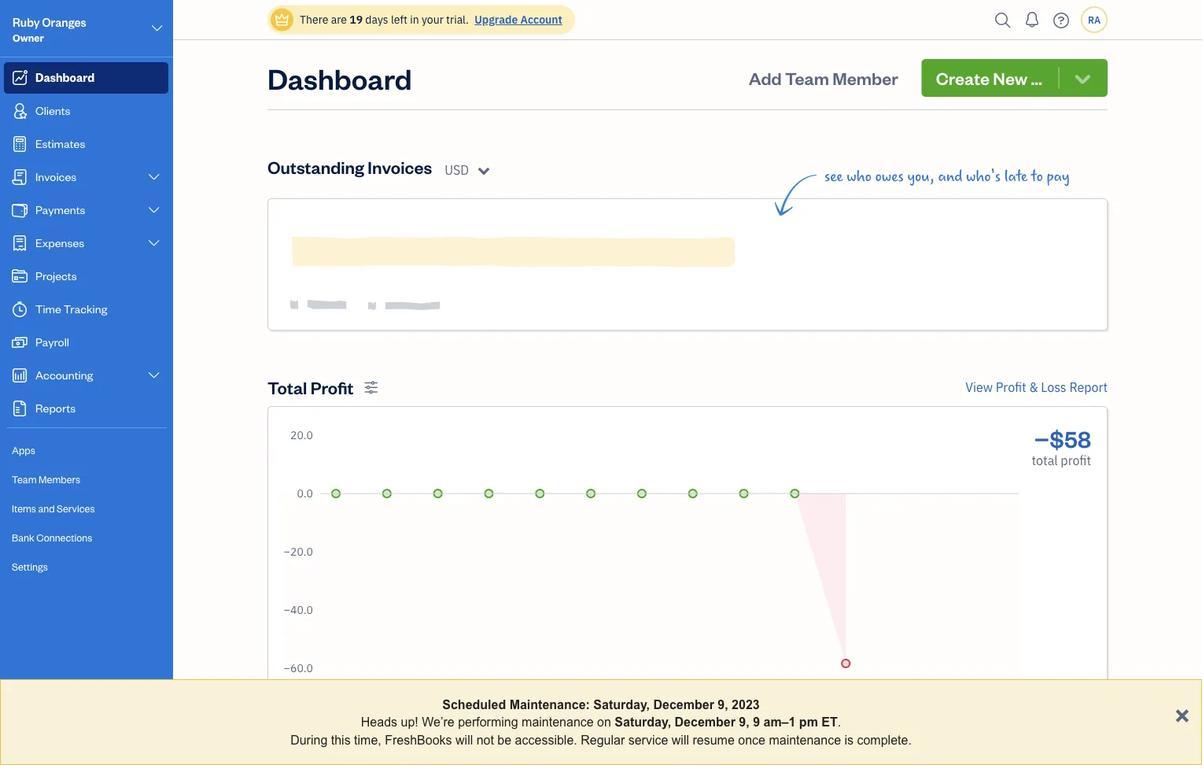 Task type: locate. For each thing, give the bounding box(es) containing it.
resume
[[693, 733, 735, 747]]

0 horizontal spatial profit
[[311, 376, 354, 398]]

saturday, up on
[[594, 697, 650, 712]]

you,
[[908, 168, 935, 185]]

client image
[[10, 103, 29, 119]]

1 horizontal spatial maintenance
[[769, 733, 842, 747]]

dashboard down are
[[268, 59, 412, 96]]

expense image
[[10, 235, 29, 251]]

chevron large down image for expenses
[[147, 237, 161, 250]]

1 horizontal spatial profit
[[996, 379, 1027, 396]]

trial.
[[446, 12, 469, 27]]

maintenance down maintenance:
[[522, 715, 594, 729]]

and right items
[[38, 502, 55, 515]]

0 vertical spatial maintenance
[[522, 715, 594, 729]]

are
[[331, 12, 347, 27]]

0 horizontal spatial 9,
[[718, 697, 729, 712]]

profit left the total profit filters icon
[[311, 376, 354, 398]]

owner
[[13, 31, 44, 44]]

expenses
[[35, 235, 84, 250]]

.
[[838, 715, 842, 729]]

project image
[[10, 268, 29, 284]]

invoices
[[368, 155, 432, 178], [35, 169, 77, 184]]

clients link
[[4, 95, 168, 127]]

9, left 9
[[740, 715, 750, 729]]

2 chevron large down image from the top
[[147, 237, 161, 250]]

invoices left usd
[[368, 155, 432, 178]]

left
[[391, 12, 408, 27]]

team up items
[[12, 473, 37, 486]]

chevron large down image for accounting
[[147, 369, 161, 382]]

profit inside view profit & loss report link
[[996, 379, 1027, 396]]

add team member
[[749, 67, 899, 89]]

team right add on the right
[[786, 67, 830, 89]]

create new …
[[937, 67, 1043, 89]]

0 vertical spatial chevron large down image
[[147, 171, 161, 183]]

Currency field
[[445, 161, 498, 180]]

1 horizontal spatial will
[[672, 733, 690, 747]]

timer image
[[10, 302, 29, 317]]

notifications image
[[1020, 4, 1045, 35]]

2 vertical spatial chevron large down image
[[147, 369, 161, 382]]

chevron large down image for invoices
[[147, 171, 161, 183]]

dashboard up clients
[[35, 70, 95, 85]]

1 horizontal spatial invoices
[[368, 155, 432, 178]]

1 horizontal spatial and
[[939, 168, 963, 185]]

during
[[291, 733, 328, 747]]

dashboard
[[268, 59, 412, 96], [35, 70, 95, 85]]

and right the you,
[[939, 168, 963, 185]]

invoices inside the invoices link
[[35, 169, 77, 184]]

1 vertical spatial chevron large down image
[[147, 237, 161, 250]]

ruby
[[13, 15, 40, 30]]

saturday, up service
[[615, 715, 672, 729]]

0 vertical spatial saturday,
[[594, 697, 650, 712]]

see who owes you, and who's late to pay
[[825, 168, 1070, 185]]

total
[[1033, 452, 1059, 469]]

dashboard image
[[10, 70, 29, 86]]

apps
[[12, 444, 35, 457]]

1 chevron large down image from the top
[[147, 171, 161, 183]]

will right service
[[672, 733, 690, 747]]

new
[[994, 67, 1028, 89]]

payments
[[35, 202, 85, 217]]

team
[[786, 67, 830, 89], [12, 473, 37, 486]]

1 vertical spatial team
[[12, 473, 37, 486]]

chevron large down image
[[147, 171, 161, 183], [147, 237, 161, 250]]

0 horizontal spatial maintenance
[[522, 715, 594, 729]]

main element
[[0, 0, 213, 765]]

loss
[[1042, 379, 1067, 396]]

0 vertical spatial team
[[786, 67, 830, 89]]

0 horizontal spatial and
[[38, 502, 55, 515]]

payroll link
[[4, 327, 168, 358]]

chevron large down image down payments link
[[147, 237, 161, 250]]

on
[[598, 715, 612, 729]]

your
[[422, 12, 444, 27]]

0 vertical spatial chevron large down image
[[150, 19, 165, 38]]

will left 'not'
[[456, 733, 473, 747]]

saturday,
[[594, 697, 650, 712], [615, 715, 672, 729]]

projects
[[35, 268, 77, 283]]

0 vertical spatial and
[[939, 168, 963, 185]]

0 horizontal spatial dashboard
[[35, 70, 95, 85]]

services
[[57, 502, 95, 515]]

0 horizontal spatial invoices
[[35, 169, 77, 184]]

bank connections link
[[4, 524, 168, 552]]

chevron large down image
[[150, 19, 165, 38], [147, 204, 161, 216], [147, 369, 161, 382]]

report image
[[10, 401, 29, 416]]

crown image
[[274, 11, 290, 28]]

payment image
[[10, 202, 29, 218]]

reports link
[[4, 393, 168, 424]]

will
[[456, 733, 473, 747], [672, 733, 690, 747]]

projects link
[[4, 261, 168, 292]]

1 vertical spatial maintenance
[[769, 733, 842, 747]]

chevron large down image inside expenses link
[[147, 237, 161, 250]]

settings
[[12, 560, 48, 573]]

1 vertical spatial chevron large down image
[[147, 204, 161, 216]]

is
[[845, 733, 854, 747]]

december
[[654, 697, 715, 712], [675, 715, 736, 729]]

apps link
[[4, 437, 168, 464]]

−$58 total profit
[[1033, 424, 1092, 469]]

1 horizontal spatial team
[[786, 67, 830, 89]]

× button
[[1176, 699, 1190, 728]]

total profit filters image
[[364, 380, 379, 395]]

time,
[[354, 733, 382, 747]]

view profit & loss report link
[[966, 378, 1108, 397]]

payroll
[[35, 334, 69, 349]]

and inside items and services link
[[38, 502, 55, 515]]

connections
[[36, 531, 92, 544]]

go to help image
[[1049, 8, 1075, 32]]

chevron large down image inside accounting link
[[147, 369, 161, 382]]

chevron large down image inside payments link
[[147, 204, 161, 216]]

bank connections
[[12, 531, 92, 544]]

1 horizontal spatial 9,
[[740, 715, 750, 729]]

invoices down estimates on the top left
[[35, 169, 77, 184]]

up!
[[401, 715, 419, 729]]

chevron large down image up payments link
[[147, 171, 161, 183]]

outstanding invoices
[[268, 155, 432, 178]]

create new … button
[[922, 59, 1108, 97]]

profit left &
[[996, 379, 1027, 396]]

owes
[[876, 168, 904, 185]]

account
[[521, 12, 563, 27]]

profit for view
[[996, 379, 1027, 396]]

we're
[[422, 715, 455, 729]]

pm
[[800, 715, 819, 729]]

and
[[939, 168, 963, 185], [38, 502, 55, 515]]

maintenance down pm
[[769, 733, 842, 747]]

0 horizontal spatial will
[[456, 733, 473, 747]]

maintenance
[[522, 715, 594, 729], [769, 733, 842, 747]]

0 horizontal spatial team
[[12, 473, 37, 486]]

1 vertical spatial and
[[38, 502, 55, 515]]

report
[[1070, 379, 1108, 396]]

chart image
[[10, 368, 29, 383]]

9, left 2023 in the right of the page
[[718, 697, 729, 712]]

×
[[1176, 699, 1190, 728]]

view
[[966, 379, 994, 396]]



Task type: describe. For each thing, give the bounding box(es) containing it.
there
[[300, 12, 329, 27]]

2 will from the left
[[672, 733, 690, 747]]

expenses link
[[4, 228, 168, 259]]

tracking
[[64, 301, 107, 316]]

time tracking link
[[4, 294, 168, 325]]

not
[[477, 733, 494, 747]]

be
[[498, 733, 512, 747]]

0 vertical spatial december
[[654, 697, 715, 712]]

total
[[268, 376, 307, 398]]

oranges
[[42, 15, 86, 30]]

ruby oranges owner
[[13, 15, 86, 44]]

items and services
[[12, 502, 95, 515]]

late
[[1005, 168, 1028, 185]]

1 horizontal spatial dashboard
[[268, 59, 412, 96]]

chevrondown image
[[1073, 67, 1094, 89]]

invoice image
[[10, 169, 29, 185]]

…
[[1032, 67, 1043, 89]]

ra
[[1089, 13, 1101, 26]]

complete.
[[858, 733, 912, 747]]

accounting link
[[4, 360, 168, 391]]

upgrade account link
[[472, 12, 563, 27]]

19
[[350, 12, 363, 27]]

1 will from the left
[[456, 733, 473, 747]]

maintenance:
[[510, 697, 590, 712]]

members
[[39, 473, 80, 486]]

time tracking
[[35, 301, 107, 316]]

payments link
[[4, 194, 168, 226]]

view profit & loss report
[[966, 379, 1108, 396]]

profit for total
[[311, 376, 354, 398]]

accounting
[[35, 367, 93, 382]]

estimate image
[[10, 136, 29, 152]]

team inside main element
[[12, 473, 37, 486]]

time
[[35, 301, 61, 316]]

am–1
[[764, 715, 796, 729]]

member
[[833, 67, 899, 89]]

who
[[847, 168, 872, 185]]

this
[[331, 733, 351, 747]]

pay
[[1047, 168, 1070, 185]]

service
[[629, 733, 669, 747]]

clients
[[35, 103, 70, 118]]

regular
[[581, 733, 625, 747]]

1 vertical spatial saturday,
[[615, 715, 672, 729]]

dashboard link
[[4, 62, 168, 94]]

performing
[[458, 715, 518, 729]]

once
[[739, 733, 766, 747]]

chevron large down image for payments
[[147, 204, 161, 216]]

search image
[[991, 8, 1016, 32]]

money image
[[10, 335, 29, 350]]

settings link
[[4, 553, 168, 581]]

1 vertical spatial 9,
[[740, 715, 750, 729]]

total profit
[[268, 376, 354, 398]]

in
[[410, 12, 419, 27]]

add
[[749, 67, 782, 89]]

heads
[[361, 715, 398, 729]]

et
[[822, 715, 838, 729]]

there are 19 days left in your trial. upgrade account
[[300, 12, 563, 27]]

invoices link
[[4, 161, 168, 193]]

−$58
[[1035, 424, 1092, 453]]

0 vertical spatial 9,
[[718, 697, 729, 712]]

bank
[[12, 531, 34, 544]]

estimates link
[[4, 128, 168, 160]]

scheduled
[[443, 697, 506, 712]]

team members link
[[4, 466, 168, 494]]

who's
[[967, 168, 1001, 185]]

9
[[754, 715, 761, 729]]

ra button
[[1082, 6, 1108, 33]]

items and services link
[[4, 495, 168, 523]]

profit
[[1061, 452, 1092, 469]]

2023
[[732, 697, 760, 712]]

reports
[[35, 400, 76, 415]]

to
[[1032, 168, 1044, 185]]

scheduled maintenance: saturday, december 9, 2023 heads up! we're performing maintenance on saturday, december 9, 9 am–1 pm et . during this time, freshbooks will not be accessible. regular service will resume once maintenance is complete.
[[291, 697, 912, 747]]

add team member button
[[735, 59, 913, 97]]

freshbooks
[[385, 733, 452, 747]]

&
[[1030, 379, 1039, 396]]

upgrade
[[475, 12, 518, 27]]

× dialog
[[0, 679, 1203, 765]]

dashboard inside main element
[[35, 70, 95, 85]]

create
[[937, 67, 990, 89]]

outstanding
[[268, 155, 365, 178]]

team inside button
[[786, 67, 830, 89]]

1 vertical spatial december
[[675, 715, 736, 729]]

see
[[825, 168, 844, 185]]

estimates
[[35, 136, 85, 151]]



Task type: vqa. For each thing, say whether or not it's contained in the screenshot.
Heads
yes



